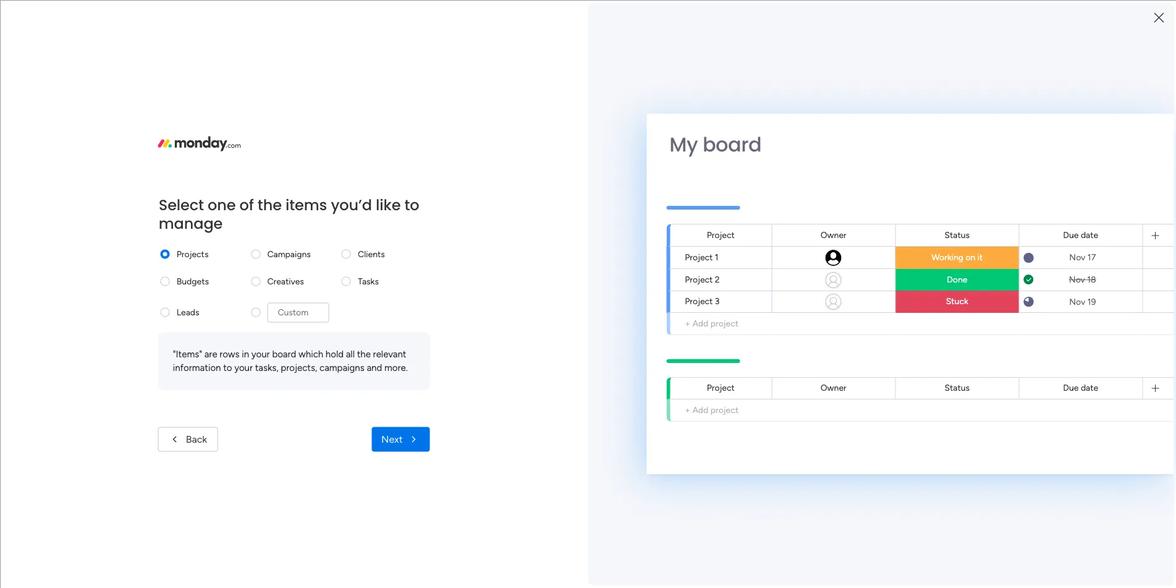 Task type: locate. For each thing, give the bounding box(es) containing it.
0 vertical spatial board
[[703, 130, 762, 158]]

1 vertical spatial due date
[[1064, 383, 1099, 393]]

your up "made"
[[971, 364, 991, 375]]

0 vertical spatial project
[[711, 318, 739, 329]]

which
[[299, 348, 324, 359]]

the
[[258, 194, 282, 215], [357, 348, 371, 359]]

the right all
[[357, 348, 371, 359]]

0 horizontal spatial in
[[242, 348, 249, 359]]

1 horizontal spatial the
[[357, 348, 371, 359]]

back
[[186, 433, 207, 445]]

in inside boost your workflow in minutes with ready-made templates
[[1037, 364, 1045, 375]]

my
[[670, 130, 698, 158], [246, 337, 261, 350]]

1 vertical spatial status
[[945, 383, 970, 393]]

to down rows
[[223, 362, 232, 373]]

0 vertical spatial templates
[[999, 378, 1043, 390]]

all
[[346, 348, 355, 359]]

1 vertical spatial work
[[302, 391, 322, 402]]

status
[[945, 230, 970, 240], [945, 383, 970, 393]]

0 horizontal spatial component image
[[244, 245, 255, 256]]

3
[[715, 296, 720, 307]]

1 vertical spatial templates
[[1024, 406, 1068, 417]]

0 vertical spatial main
[[341, 247, 359, 257]]

templates right the explore
[[1024, 406, 1068, 417]]

to right like
[[405, 194, 420, 215]]

to inside select one of the items you'd like to manage
[[405, 194, 420, 215]]

0 horizontal spatial the
[[258, 194, 282, 215]]

"items"
[[173, 348, 202, 359]]

1 vertical spatial in
[[1037, 364, 1045, 375]]

work management > main workspace link
[[238, 126, 411, 265]]

1 vertical spatial due
[[1064, 383, 1079, 393]]

explore templates button
[[943, 399, 1114, 424]]

project 1
[[685, 252, 719, 263]]

manage
[[159, 213, 223, 233]]

0 vertical spatial date
[[1082, 230, 1099, 240]]

templates
[[999, 378, 1043, 390], [1024, 406, 1068, 417]]

in inside "items" are rows in your board which hold all the relevant information to your tasks, projects, campaigns and more.
[[242, 348, 249, 359]]

1 vertical spatial to
[[223, 362, 232, 373]]

profile
[[1032, 94, 1064, 108]]

1 vertical spatial +
[[685, 405, 691, 415]]

workspace down campaigns
[[314, 374, 367, 388]]

work down main workspace
[[302, 391, 322, 402]]

0 vertical spatial status
[[945, 230, 970, 240]]

workspaces
[[264, 337, 325, 350]]

0 vertical spatial component image
[[244, 245, 255, 256]]

1 add from the top
[[693, 318, 709, 329]]

add
[[693, 318, 709, 329], [693, 405, 709, 415]]

1 vertical spatial board
[[272, 348, 296, 359]]

(inbox)
[[312, 295, 349, 309]]

made
[[972, 378, 997, 390]]

my board
[[670, 130, 762, 158]]

m
[[257, 379, 270, 397]]

2 status from the top
[[945, 383, 970, 393]]

1 due date from the top
[[1064, 230, 1099, 240]]

1 vertical spatial the
[[357, 348, 371, 359]]

1 horizontal spatial work
[[302, 391, 322, 402]]

in left the minutes
[[1037, 364, 1045, 375]]

main workspace
[[287, 374, 367, 388]]

boost your workflow in minutes with ready-made templates
[[943, 364, 1104, 390]]

0 vertical spatial due date
[[1064, 230, 1099, 240]]

update feed (inbox)
[[246, 295, 349, 309]]

0 vertical spatial owner
[[821, 230, 847, 240]]

workspace
[[361, 247, 403, 257], [314, 374, 367, 388]]

component image for work management
[[287, 391, 298, 403]]

management for work management > main workspace
[[280, 247, 331, 257]]

minutes
[[1047, 364, 1082, 375]]

getting started element
[[936, 469, 1121, 518]]

how
[[1008, 495, 1025, 506]]

0 horizontal spatial main
[[287, 374, 311, 388]]

owner
[[821, 230, 847, 240], [821, 383, 847, 393]]

campaigns
[[267, 249, 311, 259]]

items
[[286, 194, 327, 215]]

project
[[707, 230, 735, 240], [685, 252, 713, 263], [685, 274, 713, 285], [685, 296, 713, 307], [707, 383, 735, 393]]

component image inside the work management > main workspace link
[[244, 245, 255, 256]]

tasks,
[[255, 362, 279, 373]]

creatives
[[267, 276, 304, 286]]

1 horizontal spatial component image
[[287, 391, 298, 403]]

your inside boost your workflow in minutes with ready-made templates
[[971, 364, 991, 375]]

management inside the work management > main workspace link
[[280, 247, 331, 257]]

work for work management > main workspace
[[259, 247, 278, 257]]

0 horizontal spatial work
[[259, 247, 278, 257]]

select
[[159, 194, 204, 215]]

0 vertical spatial add
[[693, 318, 709, 329]]

workspace up tasks
[[361, 247, 403, 257]]

work up creatives
[[259, 247, 278, 257]]

logo image
[[158, 136, 241, 151]]

1 vertical spatial my
[[246, 337, 261, 350]]

date
[[1082, 230, 1099, 240], [1082, 383, 1099, 393]]

learn
[[985, 495, 1006, 506]]

0 vertical spatial workspace
[[361, 247, 403, 257]]

component image
[[244, 245, 255, 256], [287, 391, 298, 403]]

project
[[711, 318, 739, 329], [711, 405, 739, 415]]

1 vertical spatial component image
[[287, 391, 298, 403]]

management left >
[[280, 247, 331, 257]]

workspace image
[[249, 373, 278, 403]]

+
[[685, 318, 691, 329], [685, 405, 691, 415]]

1 owner from the top
[[821, 230, 847, 240]]

budgets
[[177, 276, 209, 286]]

0 vertical spatial +
[[685, 318, 691, 329]]

in for your
[[242, 348, 249, 359]]

management down main workspace
[[324, 391, 379, 402]]

my workspaces
[[246, 337, 325, 350]]

component image right workspace icon
[[287, 391, 298, 403]]

due
[[1064, 230, 1079, 240], [1064, 383, 1079, 393]]

1 vertical spatial add
[[693, 405, 709, 415]]

in
[[242, 348, 249, 359], [1037, 364, 1045, 375]]

getting started learn how monday.com works
[[985, 482, 1102, 506]]

1 horizontal spatial in
[[1037, 364, 1045, 375]]

main
[[341, 247, 359, 257], [287, 374, 311, 388]]

0 vertical spatial + add project
[[685, 318, 739, 329]]

2 date from the top
[[1082, 383, 1099, 393]]

work
[[259, 247, 278, 257], [302, 391, 322, 402]]

main down projects,
[[287, 374, 311, 388]]

1 + from the top
[[685, 318, 691, 329]]

0 vertical spatial the
[[258, 194, 282, 215]]

the right of
[[258, 194, 282, 215]]

jacob simon image
[[1142, 5, 1162, 25]]

templates image image
[[947, 267, 1110, 352]]

0 vertical spatial to
[[405, 194, 420, 215]]

2 + from the top
[[685, 405, 691, 415]]

check circle image
[[954, 116, 962, 125]]

your up the tasks,
[[252, 348, 270, 359]]

in right rows
[[242, 348, 249, 359]]

1 vertical spatial project
[[711, 405, 739, 415]]

1
[[715, 252, 719, 263]]

main right >
[[341, 247, 359, 257]]

explore templates
[[989, 406, 1068, 417]]

+ add project
[[685, 318, 739, 329], [685, 405, 739, 415]]

work management
[[302, 391, 379, 402]]

feed
[[286, 295, 309, 309]]

0 horizontal spatial to
[[223, 362, 232, 373]]

your down rows
[[234, 362, 253, 373]]

0 vertical spatial due
[[1064, 230, 1079, 240]]

to inside "items" are rows in your board which hold all the relevant information to your tasks, projects, campaigns and more.
[[223, 362, 232, 373]]

1 horizontal spatial my
[[670, 130, 698, 158]]

select one of the items you'd like to manage
[[159, 194, 420, 233]]

1 project from the top
[[711, 318, 739, 329]]

monday.com
[[1027, 495, 1077, 506]]

hold
[[326, 348, 344, 359]]

templates down workflow
[[999, 378, 1043, 390]]

0 vertical spatial management
[[280, 247, 331, 257]]

0 horizontal spatial my
[[246, 337, 261, 350]]

clients
[[358, 249, 385, 259]]

0 vertical spatial work
[[259, 247, 278, 257]]

board
[[703, 130, 762, 158], [272, 348, 296, 359]]

0 vertical spatial in
[[242, 348, 249, 359]]

the inside select one of the items you'd like to manage
[[258, 194, 282, 215]]

due date
[[1064, 230, 1099, 240], [1064, 383, 1099, 393]]

management
[[280, 247, 331, 257], [324, 391, 379, 402]]

board inside "items" are rows in your board which hold all the relevant information to your tasks, projects, campaigns and more.
[[272, 348, 296, 359]]

setup account
[[967, 115, 1029, 126]]

1 vertical spatial management
[[324, 391, 379, 402]]

information
[[173, 362, 221, 373]]

project for project 3
[[685, 296, 713, 307]]

close my workspaces image
[[228, 336, 243, 351]]

component image for work management > main workspace
[[244, 245, 255, 256]]

1 horizontal spatial board
[[703, 130, 762, 158]]

to
[[405, 194, 420, 215], [223, 362, 232, 373]]

1 vertical spatial workspace
[[314, 374, 367, 388]]

1 vertical spatial + add project
[[685, 405, 739, 415]]

1 vertical spatial date
[[1082, 383, 1099, 393]]

0 horizontal spatial board
[[272, 348, 296, 359]]

component image left campaigns
[[244, 245, 255, 256]]

started
[[1017, 482, 1046, 492]]

0 vertical spatial my
[[670, 130, 698, 158]]

your
[[252, 348, 270, 359], [234, 362, 253, 373], [971, 364, 991, 375]]

1 horizontal spatial to
[[405, 194, 420, 215]]

1 vertical spatial owner
[[821, 383, 847, 393]]



Task type: vqa. For each thing, say whether or not it's contained in the screenshot.
Password link
no



Task type: describe. For each thing, give the bounding box(es) containing it.
management for work management
[[324, 391, 379, 402]]

account
[[994, 115, 1029, 126]]

setup
[[967, 115, 992, 126]]

the inside "items" are rows in your board which hold all the relevant information to your tasks, projects, campaigns and more.
[[357, 348, 371, 359]]

next
[[382, 433, 403, 445]]

my for my board
[[670, 130, 698, 158]]

project 3
[[685, 296, 720, 307]]

relevant
[[373, 348, 407, 359]]

leads
[[177, 307, 199, 317]]

2 project from the top
[[711, 405, 739, 415]]

work for work management
[[302, 391, 322, 402]]

2 + add project from the top
[[685, 405, 739, 415]]

your
[[1007, 94, 1029, 108]]

1 status from the top
[[945, 230, 970, 240]]

1 date from the top
[[1082, 230, 1099, 240]]

1 + add project from the top
[[685, 318, 739, 329]]

campaigns
[[320, 362, 365, 373]]

workflow
[[994, 364, 1034, 375]]

2 add from the top
[[693, 405, 709, 415]]

1 due from the top
[[1064, 230, 1079, 240]]

1 horizontal spatial main
[[341, 247, 359, 257]]

Custom text field
[[267, 302, 329, 322]]

complete your profile
[[954, 94, 1064, 108]]

templates inside boost your workflow in minutes with ready-made templates
[[999, 378, 1043, 390]]

"items" are rows in your board which hold all the relevant information to your tasks, projects, campaigns and more.
[[173, 348, 408, 373]]

complete
[[954, 94, 1004, 108]]

rows
[[220, 348, 240, 359]]

with
[[1085, 364, 1104, 375]]

2 due date from the top
[[1064, 383, 1099, 393]]

2
[[715, 274, 720, 285]]

ready-
[[943, 378, 972, 390]]

project for project 1
[[685, 252, 713, 263]]

update
[[246, 295, 283, 309]]

you'd
[[331, 194, 372, 215]]

setup account link
[[954, 114, 1121, 128]]

2 due from the top
[[1064, 383, 1079, 393]]

tasks
[[358, 276, 379, 286]]

one
[[208, 194, 236, 215]]

getting
[[985, 482, 1015, 492]]

like
[[376, 194, 401, 215]]

next button
[[372, 427, 430, 452]]

projects
[[177, 249, 209, 259]]

works
[[1079, 495, 1102, 506]]

project 2
[[685, 274, 720, 285]]

work management > main workspace
[[259, 247, 403, 257]]

more.
[[385, 362, 408, 373]]

project for project 2
[[685, 274, 713, 285]]

my for my workspaces
[[246, 337, 261, 350]]

>
[[333, 247, 339, 257]]

dapulse x slim image
[[1103, 90, 1117, 105]]

and
[[367, 362, 382, 373]]

of
[[240, 194, 254, 215]]

boost
[[943, 364, 969, 375]]

explore
[[989, 406, 1022, 417]]

projects,
[[281, 362, 317, 373]]

in for minutes
[[1037, 364, 1045, 375]]

back button
[[158, 427, 218, 452]]

are
[[204, 348, 217, 359]]

2 owner from the top
[[821, 383, 847, 393]]

templates inside button
[[1024, 406, 1068, 417]]

1 vertical spatial main
[[287, 374, 311, 388]]



